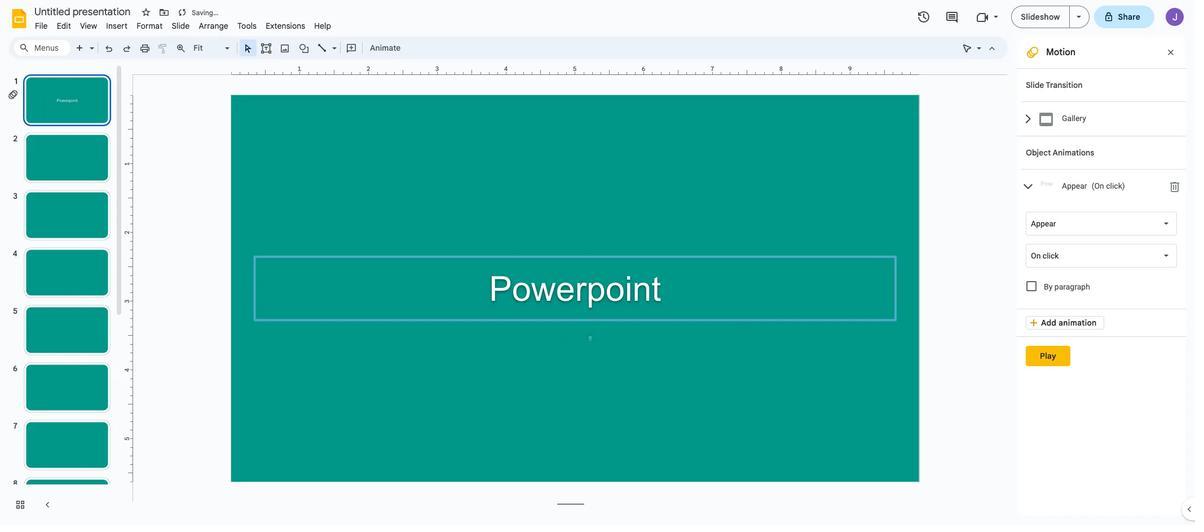 Task type: describe. For each thing, give the bounding box(es) containing it.
on
[[1032, 252, 1041, 261]]

transition
[[1046, 80, 1083, 90]]

menu bar inside menu bar "banner"
[[30, 15, 336, 33]]

extensions
[[266, 21, 305, 31]]

slide transition
[[1027, 80, 1083, 90]]

paragraph
[[1055, 283, 1091, 292]]

(on
[[1092, 182, 1105, 191]]

Zoom field
[[190, 40, 235, 56]]

edit
[[57, 21, 71, 31]]

insert menu item
[[102, 19, 132, 33]]

by
[[1045, 283, 1053, 292]]

add animation button
[[1027, 317, 1105, 330]]

view
[[80, 21, 97, 31]]

object animations tab list
[[1018, 136, 1187, 309]]

appear (on click)
[[1063, 182, 1126, 191]]

motion application
[[0, 0, 1196, 526]]

arrange
[[199, 21, 229, 31]]

play button
[[1027, 347, 1071, 367]]

file menu item
[[30, 19, 52, 33]]

shape image
[[298, 40, 311, 56]]

motion section
[[1018, 37, 1187, 517]]

share
[[1119, 12, 1141, 22]]

by paragraph
[[1045, 283, 1091, 292]]

main toolbar
[[70, 40, 407, 56]]

view menu item
[[76, 19, 102, 33]]

new slide with layout image
[[87, 41, 94, 45]]

slide menu item
[[167, 19, 194, 33]]

format menu item
[[132, 19, 167, 33]]

gallery
[[1063, 114, 1087, 123]]

Zoom text field
[[192, 40, 223, 56]]

animation
[[1059, 318, 1097, 328]]

add animation
[[1042, 318, 1097, 328]]

help
[[314, 21, 331, 31]]

click
[[1043, 252, 1059, 261]]

click)
[[1107, 182, 1126, 191]]

motion
[[1047, 47, 1076, 58]]

on click option
[[1032, 251, 1059, 262]]



Task type: locate. For each thing, give the bounding box(es) containing it.
saving…
[[192, 8, 218, 17]]

1 vertical spatial slide
[[1027, 80, 1045, 90]]

slide inside motion section
[[1027, 80, 1045, 90]]

animate
[[370, 43, 401, 53]]

0 vertical spatial slide
[[172, 21, 190, 31]]

slide
[[172, 21, 190, 31], [1027, 80, 1045, 90]]

appear option
[[1032, 218, 1057, 230]]

navigation
[[0, 64, 124, 526]]

insert image image
[[279, 40, 291, 56]]

add
[[1042, 318, 1057, 328]]

appear left (on at the right top
[[1063, 182, 1088, 191]]

appear inside tab
[[1063, 182, 1088, 191]]

slide left "transition"
[[1027, 80, 1045, 90]]

animate button
[[365, 40, 406, 56]]

share button
[[1095, 6, 1155, 28]]

0 horizontal spatial slide
[[172, 21, 190, 31]]

menu bar containing file
[[30, 15, 336, 33]]

tools
[[238, 21, 257, 31]]

saving… button
[[174, 5, 221, 20]]

help menu item
[[310, 19, 336, 33]]

menu bar
[[30, 15, 336, 33]]

presentation options image
[[1077, 16, 1082, 18]]

tab containing appear
[[1022, 169, 1187, 204]]

select line image
[[330, 41, 337, 45]]

slide inside menu item
[[172, 21, 190, 31]]

on click
[[1032, 252, 1059, 261]]

slide for slide
[[172, 21, 190, 31]]

0 vertical spatial appear
[[1063, 182, 1088, 191]]

insert
[[106, 21, 128, 31]]

appear up on click option
[[1032, 220, 1057, 229]]

slideshow
[[1022, 12, 1061, 22]]

menu bar banner
[[0, 0, 1196, 526]]

play
[[1041, 352, 1057, 362]]

format
[[137, 21, 163, 31]]

0 horizontal spatial appear
[[1032, 220, 1057, 229]]

tools menu item
[[233, 19, 261, 33]]

gallery tab
[[1022, 102, 1187, 136]]

appear for appear
[[1032, 220, 1057, 229]]

navigation inside motion application
[[0, 64, 124, 526]]

tab panel
[[1021, 204, 1187, 309]]

animations
[[1053, 148, 1095, 158]]

slide down 'saving…' button
[[172, 21, 190, 31]]

Star checkbox
[[138, 5, 154, 20]]

tab inside 'object animations' tab list
[[1022, 169, 1187, 204]]

appear
[[1063, 182, 1088, 191], [1032, 220, 1057, 229]]

object animations
[[1027, 148, 1095, 158]]

slideshow button
[[1012, 6, 1070, 28]]

Rename text field
[[30, 5, 137, 18]]

object
[[1027, 148, 1052, 158]]

slide for slide transition
[[1027, 80, 1045, 90]]

tab panel containing appear
[[1021, 204, 1187, 309]]

tab
[[1022, 169, 1187, 204]]

extensions menu item
[[261, 19, 310, 33]]

mode and view toolbar
[[959, 37, 1002, 59]]

1 horizontal spatial appear
[[1063, 182, 1088, 191]]

file
[[35, 21, 48, 31]]

1 vertical spatial appear
[[1032, 220, 1057, 229]]

edit menu item
[[52, 19, 76, 33]]

1 horizontal spatial slide
[[1027, 80, 1045, 90]]

tab panel inside 'object animations' tab list
[[1021, 204, 1187, 309]]

appear for appear (on click)
[[1063, 182, 1088, 191]]

Menus field
[[14, 40, 71, 56]]

arrange menu item
[[194, 19, 233, 33]]

By paragraph checkbox
[[1027, 282, 1037, 292]]



Task type: vqa. For each thing, say whether or not it's contained in the screenshot.
text box on the top of the page
no



